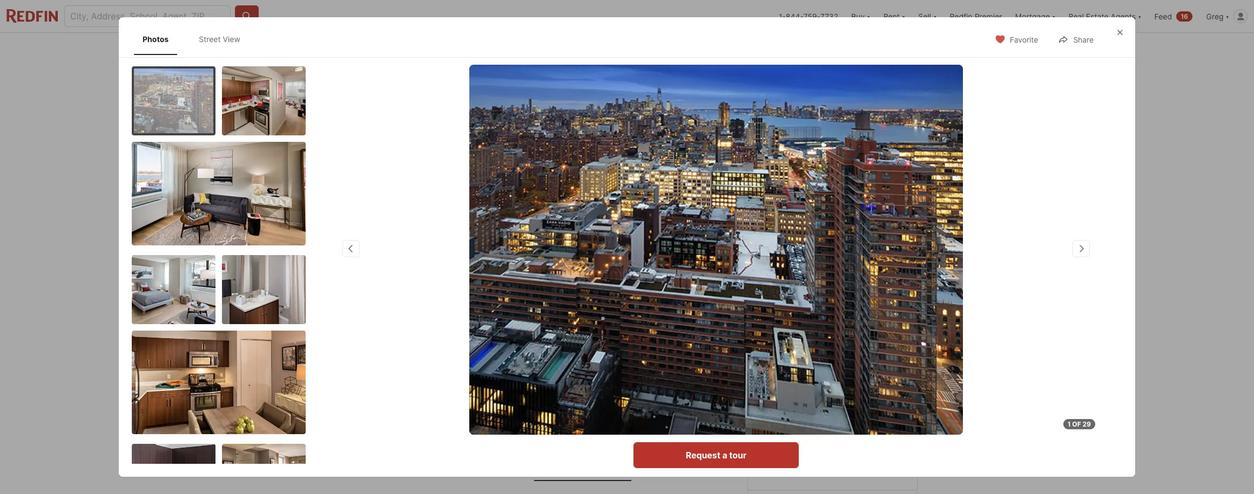 Task type: locate. For each thing, give the bounding box(es) containing it.
1
[[1068, 421, 1071, 429]]

1 vertical spatial request a tour
[[686, 450, 747, 461]]

tab
[[338, 35, 409, 61], [409, 35, 468, 61], [468, 35, 531, 61], [531, 35, 572, 61], [572, 35, 631, 61], [631, 35, 683, 61], [340, 453, 437, 480], [437, 453, 534, 480], [534, 453, 631, 480]]

2 left bed
[[664, 462, 668, 471]]

2 vertical spatial a
[[722, 450, 727, 461]]

0 horizontal spatial 2
[[502, 348, 510, 363]]

29 inside request a tour dialog
[[1083, 421, 1091, 429]]

a for the top request a tour button
[[839, 394, 844, 405]]

2 up baths at the left
[[502, 348, 510, 363]]

bed
[[670, 462, 684, 471]]

1 horizontal spatial 2
[[664, 462, 668, 471]]

chelsea
[[761, 359, 804, 372]]

avalon west chelsea
[[761, 343, 872, 372]]

0 vertical spatial request a tour
[[802, 394, 863, 405]]

redfin premier
[[950, 12, 1002, 21]]

request up (2) on the bottom of the page
[[686, 450, 720, 461]]

0 horizontal spatial 29
[[862, 286, 871, 295]]

2 horizontal spatial a
[[839, 394, 844, 405]]

1-2 baths
[[491, 348, 514, 375]]

of
[[1072, 421, 1081, 429]]

1 vertical spatial 29
[[1083, 421, 1091, 429]]

29
[[862, 286, 871, 295], [1083, 421, 1091, 429]]

29 left photos on the bottom right of page
[[862, 286, 871, 295]]

favorite
[[1010, 35, 1038, 44]]

ave
[[468, 327, 483, 338]]

844-
[[786, 12, 803, 21]]

0 vertical spatial 2
[[502, 348, 510, 363]]

2 bed (2) tab list
[[338, 451, 731, 482]]

street
[[199, 35, 221, 44]]

0 vertical spatial 1-
[[779, 12, 786, 21]]

request
[[802, 394, 837, 405], [686, 450, 720, 461]]

0 horizontal spatial tab list
[[132, 24, 260, 55]]

1 horizontal spatial ,
[[527, 327, 529, 338]]

tab list containing photos
[[132, 24, 260, 55]]

1-844-759-7732
[[779, 12, 838, 21]]

, left ny
[[527, 327, 529, 338]]

send
[[798, 429, 820, 440]]

avalon
[[806, 343, 842, 356]]

759-
[[803, 12, 820, 21]]

1 vertical spatial 2
[[664, 462, 668, 471]]

0 horizontal spatial request a tour
[[686, 450, 747, 461]]

,
[[483, 327, 485, 338], [527, 327, 529, 338]]

0 horizontal spatial request
[[686, 450, 720, 461]]

photos tab
[[134, 26, 177, 53]]

share
[[1073, 35, 1094, 44]]

request a tour inside dialog
[[686, 450, 747, 461]]

1 vertical spatial a
[[822, 429, 827, 440]]

redfin
[[950, 12, 973, 21]]

request a tour button
[[761, 387, 904, 413], [634, 443, 799, 469]]

1- left 759-
[[779, 12, 786, 21]]

0 vertical spatial tour
[[846, 394, 863, 405]]

0 horizontal spatial 1-
[[491, 348, 502, 363]]

0 horizontal spatial ,
[[483, 327, 485, 338]]

york
[[509, 327, 527, 338]]

a inside send a message button
[[822, 429, 827, 440]]

sq
[[540, 364, 551, 375]]

1 horizontal spatial tour
[[846, 394, 863, 405]]

2 bed (2)
[[664, 462, 696, 471]]

tour
[[846, 394, 863, 405], [729, 450, 747, 461]]

request inside dialog
[[686, 450, 720, 461]]

feed
[[1155, 12, 1172, 21]]

453-1,247 sq ft
[[540, 348, 603, 375]]

a
[[839, 394, 844, 405], [822, 429, 827, 440], [722, 450, 727, 461]]

tab list inside request a tour dialog
[[132, 24, 260, 55]]

, left new
[[483, 327, 485, 338]]

photos
[[143, 35, 169, 44]]

City, Address, School, Agent, ZIP search field
[[64, 5, 231, 27]]

1-
[[779, 12, 786, 21], [491, 348, 502, 363]]

1- inside the 1-2 baths
[[491, 348, 502, 363]]

1 horizontal spatial 1-
[[779, 12, 786, 21]]

1-844-759-7732 link
[[779, 12, 838, 21]]

0 horizontal spatial a
[[722, 450, 727, 461]]

request a tour
[[802, 394, 863, 405], [686, 450, 747, 461]]

submit search image
[[241, 11, 252, 22]]

request a tour up (2) on the bottom of the page
[[686, 450, 747, 461]]

0 vertical spatial a
[[839, 394, 844, 405]]

7732
[[820, 12, 838, 21]]

1 vertical spatial request
[[686, 450, 720, 461]]

0 vertical spatial 29
[[862, 286, 871, 295]]

1 vertical spatial tour
[[729, 450, 747, 461]]

1 horizontal spatial request
[[802, 394, 837, 405]]

1 horizontal spatial a
[[822, 429, 827, 440]]

request a tour dialog
[[119, 17, 1135, 495]]

1- for 844-
[[779, 12, 786, 21]]

request a tour up send a message button
[[802, 394, 863, 405]]

a inside request a tour dialog
[[722, 450, 727, 461]]

request up send
[[802, 394, 837, 405]]

ft
[[553, 364, 561, 375]]

282 11th ave image
[[469, 65, 963, 435]]

1 horizontal spatial 29
[[1083, 421, 1091, 429]]

tab list
[[132, 24, 260, 55], [338, 33, 691, 61]]

image image
[[338, 63, 743, 311], [748, 63, 917, 185], [222, 66, 306, 135], [134, 68, 213, 133], [132, 142, 306, 245], [748, 189, 917, 311], [132, 255, 216, 324], [222, 255, 306, 324], [132, 331, 306, 435]]

282
[[431, 327, 447, 338]]

29 right of
[[1083, 421, 1091, 429]]

2
[[502, 348, 510, 363], [664, 462, 668, 471]]

0 horizontal spatial tour
[[729, 450, 747, 461]]

street view
[[199, 35, 240, 44]]

1- up baths at the left
[[491, 348, 502, 363]]

1 vertical spatial 1-
[[491, 348, 502, 363]]

contact
[[761, 343, 806, 356]]



Task type: describe. For each thing, give the bounding box(es) containing it.
29 inside button
[[862, 286, 871, 295]]

1,247
[[570, 348, 603, 363]]

453-
[[540, 348, 570, 363]]

0 vertical spatial request a tour button
[[761, 387, 904, 413]]

1 , from the left
[[483, 327, 485, 338]]

2 inside the 1-2 baths
[[502, 348, 510, 363]]

2 , from the left
[[527, 327, 529, 338]]

2 bed (2) tab
[[631, 453, 729, 480]]

2 inside tab
[[664, 462, 668, 471]]

1 vertical spatial request a tour button
[[634, 443, 799, 469]]

0 vertical spatial request
[[802, 394, 837, 405]]

29 photos
[[862, 286, 899, 295]]

16
[[1181, 12, 1188, 20]]

282 11th ave , new york , ny 10011
[[431, 327, 569, 338]]

tour inside dialog
[[729, 450, 747, 461]]

message
[[829, 429, 867, 440]]

ny
[[532, 327, 544, 338]]

1 horizontal spatial tab list
[[338, 33, 691, 61]]

29 photos button
[[838, 280, 908, 302]]

send a message button
[[761, 421, 904, 447]]

a for the bottom request a tour button
[[722, 450, 727, 461]]

baths
[[491, 364, 514, 375]]

street view tab
[[190, 26, 249, 53]]

a for send a message button
[[822, 429, 827, 440]]

view
[[223, 35, 240, 44]]

1 of 29
[[1068, 421, 1091, 429]]

west
[[845, 343, 872, 356]]

new
[[488, 327, 506, 338]]

premier
[[975, 12, 1002, 21]]

redfin premier button
[[943, 0, 1009, 32]]

(2)
[[686, 462, 696, 471]]

1- for 2
[[491, 348, 502, 363]]

share button
[[1049, 28, 1103, 50]]

11th
[[449, 327, 466, 338]]

1 horizontal spatial request a tour
[[802, 394, 863, 405]]

send a message
[[798, 429, 867, 440]]

10011
[[546, 327, 569, 338]]

map entry image
[[676, 324, 730, 378]]

photos
[[873, 286, 899, 295]]

favorite button
[[986, 28, 1047, 50]]



Task type: vqa. For each thing, say whether or not it's contained in the screenshot.
2 Bed (2)
yes



